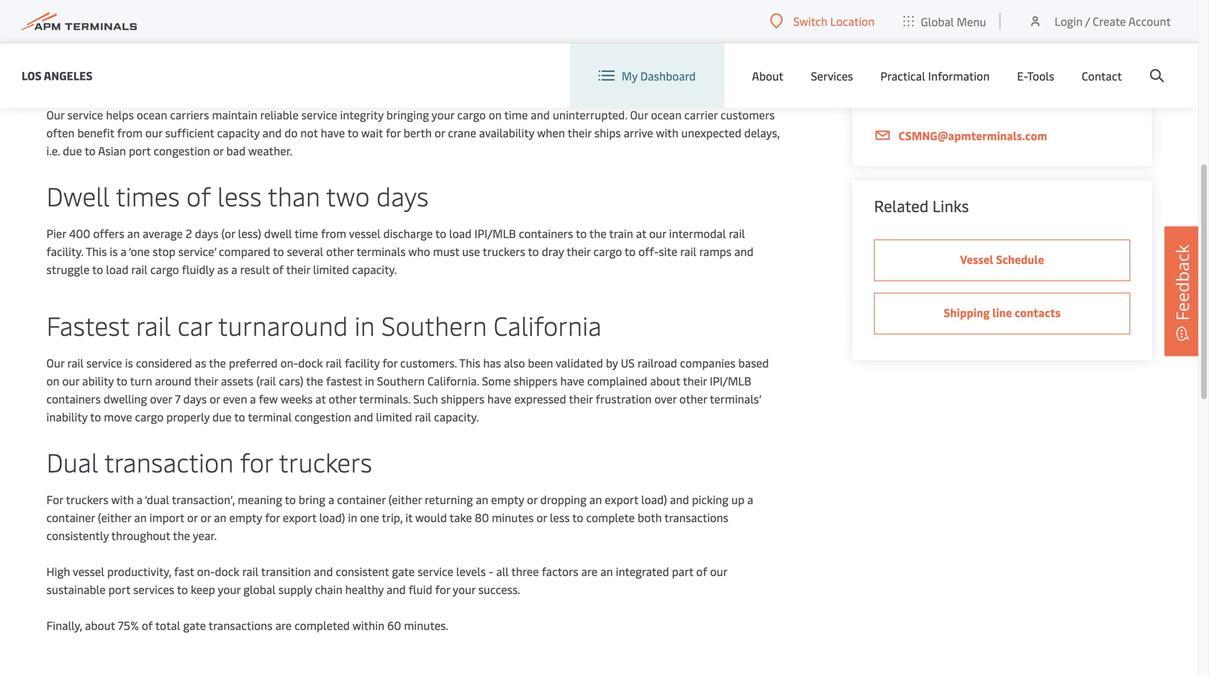 Task type: describe. For each thing, give the bounding box(es) containing it.
our service helps ocean carriers maintain reliable service integrity bringing your cargo on time and uninterrupted. our ocean carrier customers often benefit from our sufficient capacity and do not have to wait for berth or crane availability when their ships arrive with unexpected delays, i.e. due to asian port congestion or bad weather.
[[46, 107, 780, 158]]

assets
[[221, 373, 254, 389]]

'dual
[[145, 492, 169, 507]]

their right dray
[[567, 244, 591, 259]]

feedback button
[[1165, 227, 1201, 356]]

are inside "high vessel productivity, fast on-dock rail transition and consistent gate service levels - all three factors are an integrated part of our sustainable port services to keep your global supply chain healthy and fluid for your success."
[[581, 564, 598, 579]]

dual transaction for truckers
[[46, 444, 372, 479]]

practical information
[[881, 68, 990, 83]]

struggle
[[46, 262, 90, 277]]

intermodal
[[669, 226, 726, 241]]

create
[[1093, 13, 1126, 29]]

rail down such
[[415, 409, 431, 425]]

ipi/mlb inside pier 400 offers an average 2 days (or less) dwell time from vessel discharge to load ipi/mlb containers to the train at our intermodal rail facility. this is a 'one stop service' compared to several other terminals who must use truckers to dray their cargo to off-site rail ramps and struggle to load rail cargo fluidly as a result of their limited capacity.
[[475, 226, 516, 241]]

railroad
[[638, 355, 677, 371]]

times
[[116, 178, 180, 213]]

links
[[933, 195, 969, 216]]

0 horizontal spatial angeles
[[44, 68, 93, 83]]

your down levels
[[453, 582, 476, 597]]

supported
[[115, 71, 170, 86]]

an up 80
[[476, 492, 488, 507]]

capacity. inside our rail service is considered as the preferred on-dock rail facility for customers. this has also been validated by us railroad companies based on our ability to turn around their assets (rail cars) the fastest in southern california. some shippers have complained about their ipi/mlb containers dwelling over 7 days or even a few weeks at other terminals. such shippers have expressed their frustration over other terminals' inability to move cargo properly due to terminal congestion and limited rail capacity.
[[434, 409, 479, 425]]

this inside pier 400 offers an average 2 days (or less) dwell time from vessel discharge to load ipi/mlb containers to the train at our intermodal rail facility. this is a 'one stop service' compared to several other terminals who must use truckers to dray their cargo to off-site rail ramps and struggle to load rail cargo fluidly as a result of their limited capacity.
[[86, 244, 107, 259]]

to down dwell
[[273, 244, 284, 259]]

and up when
[[531, 107, 550, 122]]

rail down intermodal
[[680, 244, 697, 259]]

global menu
[[921, 13, 986, 29]]

fast
[[174, 564, 194, 579]]

due inside our service helps ocean carriers maintain reliable service integrity bringing your cargo on time and uninterrupted. our ocean carrier customers often benefit from our sufficient capacity and do not have to wait for berth or crane availability when their ships arrive with unexpected delays, i.e. due to asian port congestion or bad weather.
[[63, 143, 82, 158]]

0 vertical spatial less
[[217, 178, 262, 213]]

as inside our rail service is considered as the preferred on-dock rail facility for customers. this has also been validated by us railroad companies based on our ability to turn around their assets (rail cars) the fastest in southern california. some shippers have complained about their ipi/mlb containers dwelling over 7 days or even a few weeks at other terminals. such shippers have expressed their frustration over other terminals' inability to move cargo properly due to terminal congestion and limited rail capacity.
[[195, 355, 206, 371]]

plus
[[224, 71, 247, 86]]

1 vertical spatial container
[[46, 510, 95, 525]]

productivity,
[[107, 564, 171, 579]]

healthy
[[345, 582, 384, 597]]

the up assets
[[209, 355, 226, 371]]

fluid
[[409, 582, 432, 597]]

gate inside "high vessel productivity, fast on-dock rail transition and consistent gate service levels - all three factors are an integrated part of our sustainable port services to keep your global supply chain healthy and fluid for your success."
[[392, 564, 415, 579]]

returning
[[425, 492, 473, 507]]

their down validated
[[569, 391, 593, 407]]

0 vertical spatial (either
[[388, 492, 422, 507]]

their left assets
[[194, 373, 218, 389]]

0 horizontal spatial (either
[[98, 510, 131, 525]]

days for 2
[[195, 226, 219, 241]]

pier inside pier 400 offers an average 2 days (or less) dwell time from vessel discharge to load ipi/mlb containers to the train at our intermodal rail facility. this is a 'one stop service' compared to several other terminals who must use truckers to dray their cargo to off-site rail ramps and struggle to load rail cargo fluidly as a result of their limited capacity.
[[46, 226, 66, 241]]

and inside our rail service is considered as the preferred on-dock rail facility for customers. this has also been validated by us railroad companies based on our ability to turn around their assets (rail cars) the fastest in southern california. some shippers have complained about their ipi/mlb containers dwelling over 7 days or even a few weeks at other terminals. such shippers have expressed their frustration over other terminals' inability to move cargo properly due to terminal congestion and limited rail capacity.
[[354, 409, 373, 425]]

of right 75%
[[142, 618, 153, 633]]

e-
[[1017, 68, 1027, 83]]

best
[[684, 53, 707, 68]]

0 vertical spatial southern
[[381, 308, 487, 343]]

our for apm terminals los angeles pier 400 offers competitive port stay options for vessels and provide our customers with the best berth productivity supported by our 30 plus crane productivity and 19 super post panamax cranes.
[[46, 107, 65, 122]]

practical
[[881, 68, 925, 83]]

with inside for truckers with a 'dual transaction', meaning to bring a container (either returning an empty or dropping an export load) and picking up a container (either an import or or an empty for export load) in one trip, it would take 80 minutes or less to complete both transactions consistently throughout the year.
[[111, 492, 134, 507]]

less inside for truckers with a 'dual transaction', meaning to bring a container (either returning an empty or dropping an export load) and picking up a container (either an import or or an empty for export load) in one trip, it would take 80 minutes or less to complete both transactions consistently throughout the year.
[[550, 510, 570, 525]]

1 horizontal spatial load)
[[641, 492, 667, 507]]

1 vertical spatial load)
[[319, 510, 345, 525]]

rail up considered
[[136, 308, 171, 343]]

ipi/mlb inside our rail service is considered as the preferred on-dock rail facility for customers. this has also been validated by us railroad companies based on our ability to turn around their assets (rail cars) the fastest in southern california. some shippers have complained about their ipi/mlb containers dwelling over 7 days or even a few weeks at other terminals. such shippers have expressed their frustration over other terminals' inability to move cargo properly due to terminal congestion and limited rail capacity.
[[710, 373, 751, 389]]

of up 2
[[186, 178, 211, 213]]

1 vertical spatial gate
[[183, 618, 206, 633]]

about inside our rail service is considered as the preferred on-dock rail facility for customers. this has also been validated by us railroad companies based on our ability to turn around their assets (rail cars) the fastest in southern california. some shippers have complained about their ipi/mlb containers dwelling over 7 days or even a few weeks at other terminals. such shippers have expressed their frustration over other terminals' inability to move cargo properly due to terminal congestion and limited rail capacity.
[[650, 373, 680, 389]]

0 horizontal spatial transactions
[[209, 618, 273, 633]]

global menu button
[[889, 0, 1001, 43]]

has
[[483, 355, 501, 371]]

to left bring
[[285, 492, 296, 507]]

to down even
[[234, 409, 245, 425]]

1 vertical spatial shippers
[[441, 391, 485, 407]]

1 horizontal spatial export
[[605, 492, 639, 507]]

rail up ability
[[67, 355, 84, 371]]

limited inside our rail service is considered as the preferred on-dock rail facility for customers. this has also been validated by us railroad companies based on our ability to turn around their assets (rail cars) the fastest in southern california. some shippers have complained about their ipi/mlb containers dwelling over 7 days or even a few weeks at other terminals. such shippers have expressed their frustration over other terminals' inability to move cargo properly due to terminal congestion and limited rail capacity.
[[376, 409, 412, 425]]

or up minutes
[[527, 492, 538, 507]]

1 vertical spatial load
[[106, 262, 128, 277]]

one
[[360, 510, 379, 525]]

team
[[1023, 92, 1051, 108]]

also
[[504, 355, 525, 371]]

than
[[268, 178, 320, 213]]

congestion inside our service helps ocean carriers maintain reliable service integrity bringing your cargo on time and uninterrupted. our ocean carrier customers often benefit from our sufficient capacity and do not have to wait for berth or crane availability when their ships arrive with unexpected delays, i.e. due to asian port congestion or bad weather.
[[154, 143, 210, 158]]

and up cranes.
[[494, 53, 514, 68]]

their down several
[[286, 262, 310, 277]]

services
[[811, 68, 853, 83]]

due inside our rail service is considered as the preferred on-dock rail facility for customers. this has also been validated by us railroad companies based on our ability to turn around their assets (rail cars) the fastest in southern california. some shippers have complained about their ipi/mlb containers dwelling over 7 days or even a few weeks at other terminals. such shippers have expressed their frustration over other terminals' inability to move cargo properly due to terminal congestion and limited rail capacity.
[[212, 409, 232, 425]]

us
[[621, 355, 635, 371]]

and up chain
[[314, 564, 333, 579]]

sustainable
[[46, 582, 106, 597]]

and inside for truckers with a 'dual transaction', meaning to bring a container (either returning an empty or dropping an export load) and picking up a container (either an import or or an empty for export load) in one trip, it would take 80 minutes or less to complete both transactions consistently throughout the year.
[[670, 492, 689, 507]]

e-tools
[[1017, 68, 1055, 83]]

wait
[[361, 125, 383, 140]]

dashboard
[[641, 68, 696, 83]]

containers inside our rail service is considered as the preferred on-dock rail facility for customers. this has also been validated by us railroad companies based on our ability to turn around their assets (rail cars) the fastest in southern california. some shippers have complained about their ipi/mlb containers dwelling over 7 days or even a few weeks at other terminals. such shippers have expressed their frustration over other terminals' inability to move cargo properly due to terminal congestion and limited rail capacity.
[[46, 391, 101, 407]]

less)
[[238, 226, 261, 241]]

apm
[[46, 53, 72, 68]]

a right bring
[[328, 492, 334, 507]]

our inside our service helps ocean carriers maintain reliable service integrity bringing your cargo on time and uninterrupted. our ocean carrier customers often benefit from our sufficient capacity and do not have to wait for berth or crane availability when their ships arrive with unexpected delays, i.e. due to asian port congestion or bad weather.
[[145, 125, 162, 140]]

to right struggle
[[92, 262, 103, 277]]

other down companies
[[680, 391, 707, 407]]

capacity
[[217, 125, 260, 140]]

congestion inside our rail service is considered as the preferred on-dock rail facility for customers. this has also been validated by us railroad companies based on our ability to turn around their assets (rail cars) the fastest in southern california. some shippers have complained about their ipi/mlb containers dwelling over 7 days or even a few weeks at other terminals. such shippers have expressed their frustration over other terminals' inability to move cargo properly due to terminal congestion and limited rail capacity.
[[295, 409, 351, 425]]

up
[[732, 492, 745, 507]]

fastest rail car turnaround in southern california
[[46, 308, 602, 343]]

chain
[[315, 582, 342, 597]]

an up the year. at left bottom
[[214, 510, 226, 525]]

transition
[[261, 564, 311, 579]]

related
[[874, 195, 929, 216]]

an up throughout
[[134, 510, 147, 525]]

service inside our rail service is considered as the preferred on-dock rail facility for customers. this has also been validated by us railroad companies based on our ability to turn around their assets (rail cars) the fastest in southern california. some shippers have complained about their ipi/mlb containers dwelling over 7 days or even a few weeks at other terminals. such shippers have expressed their frustration over other terminals' inability to move cargo properly due to terminal congestion and limited rail capacity.
[[86, 355, 122, 371]]

cargo down stop
[[150, 262, 179, 277]]

1 vertical spatial have
[[560, 373, 585, 389]]

line
[[993, 305, 1012, 320]]

7
[[175, 391, 180, 407]]

(rail
[[256, 373, 276, 389]]

a left 'dual
[[137, 492, 143, 507]]

(or
[[221, 226, 235, 241]]

options
[[393, 53, 433, 68]]

both
[[638, 510, 662, 525]]

an inside pier 400 offers an average 2 days (or less) dwell time from vessel discharge to load ipi/mlb containers to the train at our intermodal rail facility. this is a 'one stop service' compared to several other terminals who must use truckers to dray their cargo to off-site rail ramps and struggle to load rail cargo fluidly as a result of their limited capacity.
[[127, 226, 140, 241]]

angeles inside apm terminals los angeles pier 400 offers competitive port stay options for vessels and provide our customers with the best berth productivity supported by our 30 plus crane productivity and 19 super post panamax cranes.
[[148, 53, 190, 68]]

within
[[353, 618, 384, 633]]

unexpected
[[681, 125, 742, 140]]

1 horizontal spatial truckers
[[279, 444, 372, 479]]

dwelling
[[104, 391, 147, 407]]

for inside "high vessel productivity, fast on-dock rail transition and consistent gate service levels - all three factors are an integrated part of our sustainable port services to keep your global supply chain healthy and fluid for your success."
[[435, 582, 450, 597]]

our inside pier 400 offers an average 2 days (or less) dwell time from vessel discharge to load ipi/mlb containers to the train at our intermodal rail facility. this is a 'one stop service' compared to several other terminals who must use truckers to dray their cargo to off-site rail ramps and struggle to load rail cargo fluidly as a result of their limited capacity.
[[649, 226, 666, 241]]

and up weather.
[[263, 125, 282, 140]]

the inside apm terminals los angeles pier 400 offers competitive port stay options for vessels and provide our customers with the best berth productivity supported by our 30 plus crane productivity and 19 super post panamax cranes.
[[664, 53, 682, 68]]

ramps
[[699, 244, 732, 259]]

weather.
[[248, 143, 293, 158]]

two
[[326, 178, 370, 213]]

average
[[143, 226, 183, 241]]

vessel inside "high vessel productivity, fast on-dock rail transition and consistent gate service levels - all three factors are an integrated part of our sustainable port services to keep your global supply chain healthy and fluid for your success."
[[73, 564, 104, 579]]

turn
[[130, 373, 152, 389]]

cranes.
[[496, 71, 534, 86]]

of inside pier 400 offers an average 2 days (or less) dwell time from vessel discharge to load ipi/mlb containers to the train at our intermodal rail facility. this is a 'one stop service' compared to several other terminals who must use truckers to dray their cargo to off-site rail ramps and struggle to load rail cargo fluidly as a result of their limited capacity.
[[273, 262, 284, 277]]

tools
[[1027, 68, 1055, 83]]

or down post
[[435, 125, 445, 140]]

some
[[482, 373, 511, 389]]

related links
[[874, 195, 969, 216]]

transactions inside for truckers with a 'dual transaction', meaning to bring a container (either returning an empty or dropping an export load) and picking up a container (either an import or or an empty for export load) in one trip, it would take 80 minutes or less to complete both transactions consistently throughout the year.
[[665, 510, 729, 525]]

-
[[489, 564, 494, 579]]

switch location button
[[770, 13, 875, 29]]

provide
[[517, 53, 557, 68]]

2 ocean from the left
[[651, 107, 682, 122]]

rail down the 'one
[[131, 262, 148, 277]]

reliable
[[260, 107, 299, 122]]

dwell
[[46, 178, 110, 213]]

truckers inside pier 400 offers an average 2 days (or less) dwell time from vessel discharge to load ipi/mlb containers to the train at our intermodal rail facility. this is a 'one stop service' compared to several other terminals who must use truckers to dray their cargo to off-site rail ramps and struggle to load rail cargo fluidly as a result of their limited capacity.
[[483, 244, 525, 259]]

los angeles
[[22, 68, 93, 83]]

to down benefit
[[85, 143, 96, 158]]

frustration
[[596, 391, 652, 407]]

for inside our service helps ocean carriers maintain reliable service integrity bringing your cargo on time and uninterrupted. our ocean carrier customers often benefit from our sufficient capacity and do not have to wait for berth or crane availability when their ships arrive with unexpected delays, i.e. due to asian port congestion or bad weather.
[[386, 125, 401, 140]]

with inside our service helps ocean carriers maintain reliable service integrity bringing your cargo on time and uninterrupted. our ocean carrier customers often benefit from our sufficient capacity and do not have to wait for berth or crane availability when their ships arrive with unexpected delays, i.e. due to asian port congestion or bad weather.
[[656, 125, 679, 140]]

or left bad
[[213, 143, 224, 158]]

site
[[659, 244, 678, 259]]

arrive
[[624, 125, 653, 140]]

with inside apm terminals los angeles pier 400 offers competitive port stay options for vessels and provide our customers with the best berth productivity supported by our 30 plus crane productivity and 19 super post panamax cranes.
[[637, 53, 661, 68]]

to up dwelling
[[116, 373, 127, 389]]

port inside apm terminals los angeles pier 400 offers competitive port stay options for vessels and provide our customers with the best berth productivity supported by our 30 plus crane productivity and 19 super post panamax cranes.
[[342, 53, 365, 68]]

1 over from the left
[[150, 391, 172, 407]]

even
[[223, 391, 247, 407]]

switch
[[793, 13, 828, 29]]

fastest
[[46, 308, 129, 343]]

contact for contact us
[[874, 55, 929, 77]]

properly
[[166, 409, 210, 425]]

location
[[830, 13, 875, 29]]

or down transaction',
[[187, 510, 198, 525]]

to left dray
[[528, 244, 539, 259]]

must
[[433, 244, 459, 259]]

the inside for truckers with a 'dual transaction', meaning to bring a container (either returning an empty or dropping an export load) and picking up a container (either an import or or an empty for export load) in one trip, it would take 80 minutes or less to complete both transactions consistently throughout the year.
[[173, 528, 190, 543]]

our left 30
[[188, 71, 205, 86]]

customers inside apm terminals los angeles pier 400 offers competitive port stay options for vessels and provide our customers with the best berth productivity supported by our 30 plus crane productivity and 19 super post panamax cranes.
[[580, 53, 635, 68]]

your right keep
[[218, 582, 241, 597]]

to up must at left
[[435, 226, 446, 241]]

1 horizontal spatial shippers
[[514, 373, 558, 389]]

dock inside "high vessel productivity, fast on-dock rail transition and consistent gate service levels - all three factors are an integrated part of our sustainable port services to keep your global supply chain healthy and fluid for your success."
[[215, 564, 239, 579]]

on inside our rail service is considered as the preferred on-dock rail facility for customers. this has also been validated by us railroad companies based on our ability to turn around their assets (rail cars) the fastest in southern california. some shippers have complained about their ipi/mlb containers dwelling over 7 days or even a few weeks at other terminals. such shippers have expressed their frustration over other terminals' inability to move cargo properly due to terminal congestion and limited rail capacity.
[[46, 373, 59, 389]]

fluidly
[[182, 262, 214, 277]]

inability
[[46, 409, 87, 425]]

time inside our service helps ocean carriers maintain reliable service integrity bringing your cargo on time and uninterrupted. our ocean carrier customers often benefit from our sufficient capacity and do not have to wait for berth or crane availability when their ships arrive with unexpected delays, i.e. due to asian port congestion or bad weather.
[[504, 107, 528, 122]]

i.e.
[[46, 143, 60, 158]]

and left 19
[[350, 71, 369, 86]]

0 vertical spatial empty
[[491, 492, 524, 507]]

the right cars)
[[306, 373, 323, 389]]

terminals.
[[359, 391, 410, 407]]

0 vertical spatial in
[[355, 308, 375, 343]]

los inside los angeles link
[[22, 68, 41, 83]]

1 productivity from the left
[[46, 71, 112, 86]]

supply
[[278, 582, 312, 597]]

panamax
[[446, 71, 494, 86]]

for up meaning
[[240, 444, 273, 479]]

to left off-
[[625, 244, 636, 259]]

400 inside apm terminals los angeles pier 400 offers competitive port stay options for vessels and provide our customers with the best berth productivity supported by our 30 plus crane productivity and 19 super post panamax cranes.
[[216, 53, 238, 68]]

crane inside our service helps ocean carriers maintain reliable service integrity bringing your cargo on time and uninterrupted. our ocean carrier customers often benefit from our sufficient capacity and do not have to wait for berth or crane availability when their ships arrive with unexpected delays, i.e. due to asian port congestion or bad weather.
[[448, 125, 476, 140]]

vessel
[[960, 252, 994, 267]]

login / create account link
[[1028, 0, 1171, 42]]

service up not
[[301, 107, 337, 122]]

capacity. inside pier 400 offers an average 2 days (or less) dwell time from vessel discharge to load ipi/mlb containers to the train at our intermodal rail facility. this is a 'one stop service' compared to several other terminals who must use truckers to dray their cargo to off-site rail ramps and struggle to load rail cargo fluidly as a result of their limited capacity.
[[352, 262, 397, 277]]

login
[[1055, 13, 1083, 29]]

or down dropping
[[537, 510, 547, 525]]

the inside pier 400 offers an average 2 days (or less) dwell time from vessel discharge to load ipi/mlb containers to the train at our intermodal rail facility. this is a 'one stop service' compared to several other terminals who must use truckers to dray their cargo to off-site rail ramps and struggle to load rail cargo fluidly as a result of their limited capacity.
[[589, 226, 607, 241]]

an up complete
[[589, 492, 602, 507]]

competitive
[[276, 53, 339, 68]]

a left the 'one
[[121, 244, 127, 259]]

their down companies
[[683, 373, 707, 389]]

from inside our service helps ocean carriers maintain reliable service integrity bringing your cargo on time and uninterrupted. our ocean carrier customers often benefit from our sufficient capacity and do not have to wait for berth or crane availability when their ships arrive with unexpected delays, i.e. due to asian port congestion or bad weather.
[[117, 125, 143, 140]]



Task type: locate. For each thing, give the bounding box(es) containing it.
0 vertical spatial crane
[[249, 71, 279, 86]]

2 vertical spatial truckers
[[66, 492, 109, 507]]

on inside our service helps ocean carriers maintain reliable service integrity bringing your cargo on time and uninterrupted. our ocean carrier customers often benefit from our sufficient capacity and do not have to wait for berth or crane availability when their ships arrive with unexpected delays, i.e. due to asian port congestion or bad weather.
[[489, 107, 502, 122]]

customer care management team
[[874, 92, 1051, 108]]

levels
[[456, 564, 486, 579]]

los left apm
[[22, 68, 41, 83]]

1 horizontal spatial due
[[212, 409, 232, 425]]

customers.
[[400, 355, 457, 371]]

/
[[1085, 13, 1090, 29]]

your right bringing at left top
[[432, 107, 455, 122]]

southern up customers. at the left of the page
[[381, 308, 487, 343]]

their inside our service helps ocean carriers maintain reliable service integrity bringing your cargo on time and uninterrupted. our ocean carrier customers often benefit from our sufficient capacity and do not have to wait for berth or crane availability when their ships arrive with unexpected delays, i.e. due to asian port congestion or bad weather.
[[568, 125, 592, 140]]

our inside our rail service is considered as the preferred on-dock rail facility for customers. this has also been validated by us railroad companies based on our ability to turn around their assets (rail cars) the fastest in southern california. some shippers have complained about their ipi/mlb containers dwelling over 7 days or even a few weeks at other terminals. such shippers have expressed their frustration over other terminals' inability to move cargo properly due to terminal congestion and limited rail capacity.
[[62, 373, 79, 389]]

complete
[[586, 510, 635, 525]]

load up use
[[449, 226, 472, 241]]

move
[[104, 409, 132, 425]]

global
[[921, 13, 954, 29]]

our for fastest rail car turnaround in southern california
[[46, 355, 65, 371]]

0 vertical spatial about
[[650, 373, 680, 389]]

1 vertical spatial port
[[129, 143, 151, 158]]

0 vertical spatial is
[[110, 244, 118, 259]]

several
[[287, 244, 323, 259]]

to left move
[[90, 409, 101, 425]]

gate right total
[[183, 618, 206, 633]]

our right part
[[710, 564, 727, 579]]

1 horizontal spatial over
[[655, 391, 677, 407]]

los up supported
[[128, 53, 146, 68]]

1 horizontal spatial on-
[[280, 355, 298, 371]]

at
[[636, 226, 646, 241], [315, 391, 326, 407]]

0 vertical spatial congestion
[[154, 143, 210, 158]]

1 horizontal spatial containers
[[519, 226, 573, 241]]

1 vertical spatial containers
[[46, 391, 101, 407]]

around
[[155, 373, 192, 389]]

0 horizontal spatial containers
[[46, 391, 101, 407]]

1 vertical spatial southern
[[377, 373, 425, 389]]

southern inside our rail service is considered as the preferred on-dock rail facility for customers. this has also been validated by us railroad companies based on our ability to turn around their assets (rail cars) the fastest in southern california. some shippers have complained about their ipi/mlb containers dwelling over 7 days or even a few weeks at other terminals. such shippers have expressed their frustration over other terminals' inability to move cargo properly due to terminal congestion and limited rail capacity.
[[377, 373, 425, 389]]

1 horizontal spatial ocean
[[651, 107, 682, 122]]

carrier
[[684, 107, 718, 122]]

1 vertical spatial pier
[[46, 226, 66, 241]]

containers inside pier 400 offers an average 2 days (or less) dwell time from vessel discharge to load ipi/mlb containers to the train at our intermodal rail facility. this is a 'one stop service' compared to several other terminals who must use truckers to dray their cargo to off-site rail ramps and struggle to load rail cargo fluidly as a result of their limited capacity.
[[519, 226, 573, 241]]

or inside our rail service is considered as the preferred on-dock rail facility for customers. this has also been validated by us railroad companies based on our ability to turn around their assets (rail cars) the fastest in southern california. some shippers have complained about their ipi/mlb containers dwelling over 7 days or even a few weeks at other terminals. such shippers have expressed their frustration over other terminals' inability to move cargo properly due to terminal congestion and limited rail capacity.
[[210, 391, 220, 407]]

over left 7 in the bottom left of the page
[[150, 391, 172, 407]]

berth inside apm terminals los angeles pier 400 offers competitive port stay options for vessels and provide our customers with the best berth productivity supported by our 30 plus crane productivity and 19 super post panamax cranes.
[[710, 53, 739, 68]]

0 vertical spatial load
[[449, 226, 472, 241]]

1 horizontal spatial time
[[504, 107, 528, 122]]

this inside our rail service is considered as the preferred on-dock rail facility for customers. this has also been validated by us railroad companies based on our ability to turn around their assets (rail cars) the fastest in southern california. some shippers have complained about their ipi/mlb containers dwelling over 7 days or even a few weeks at other terminals. such shippers have expressed their frustration over other terminals' inability to move cargo properly due to terminal congestion and limited rail capacity.
[[459, 355, 480, 371]]

0 horizontal spatial limited
[[313, 262, 349, 277]]

to left train
[[576, 226, 587, 241]]

car
[[178, 308, 212, 343]]

bringing
[[386, 107, 429, 122]]

transactions down picking
[[665, 510, 729, 525]]

contact button
[[1082, 43, 1122, 108]]

a right up
[[747, 492, 753, 507]]

1 horizontal spatial about
[[650, 373, 680, 389]]

considered
[[136, 355, 192, 371]]

as right fluidly on the top left of page
[[217, 262, 229, 277]]

on up availability
[[489, 107, 502, 122]]

pier inside apm terminals los angeles pier 400 offers competitive port stay options for vessels and provide our customers with the best berth productivity supported by our 30 plus crane productivity and 19 super post panamax cranes.
[[193, 53, 214, 68]]

port inside our service helps ocean carriers maintain reliable service integrity bringing your cargo on time and uninterrupted. our ocean carrier customers often benefit from our sufficient capacity and do not have to wait for berth or crane availability when their ships arrive with unexpected delays, i.e. due to asian port congestion or bad weather.
[[129, 143, 151, 158]]

with
[[637, 53, 661, 68], [656, 125, 679, 140], [111, 492, 134, 507]]

on- inside "high vessel productivity, fast on-dock rail transition and consistent gate service levels - all three factors are an integrated part of our sustainable port services to keep your global supply chain healthy and fluid for your success."
[[197, 564, 215, 579]]

and left fluid
[[387, 582, 406, 597]]

service up benefit
[[67, 107, 103, 122]]

about left 75%
[[85, 618, 115, 633]]

an left integrated on the bottom right
[[601, 564, 613, 579]]

crane inside apm terminals los angeles pier 400 offers competitive port stay options for vessels and provide our customers with the best berth productivity supported by our 30 plus crane productivity and 19 super post panamax cranes.
[[249, 71, 279, 86]]

dual
[[46, 444, 98, 479]]

and right ramps
[[734, 244, 754, 259]]

or up the year. at left bottom
[[201, 510, 211, 525]]

for up post
[[436, 53, 451, 68]]

our up off-
[[649, 226, 666, 241]]

schedule
[[996, 252, 1044, 267]]

with right arrive
[[656, 125, 679, 140]]

0 vertical spatial this
[[86, 244, 107, 259]]

for inside for truckers with a 'dual transaction', meaning to bring a container (either returning an empty or dropping an export load) and picking up a container (either an import or or an empty for export load) in one trip, it would take 80 minutes or less to complete both transactions consistently throughout the year.
[[265, 510, 280, 525]]

75%
[[118, 618, 139, 633]]

post
[[419, 71, 443, 86]]

is inside our rail service is considered as the preferred on-dock rail facility for customers. this has also been validated by us railroad companies based on our ability to turn around their assets (rail cars) the fastest in southern california. some shippers have complained about their ipi/mlb containers dwelling over 7 days or even a few weeks at other terminals. such shippers have expressed their frustration over other terminals' inability to move cargo properly due to terminal congestion and limited rail capacity.
[[125, 355, 133, 371]]

1 horizontal spatial this
[[459, 355, 480, 371]]

cars)
[[279, 373, 304, 389]]

our inside our rail service is considered as the preferred on-dock rail facility for customers. this has also been validated by us railroad companies based on our ability to turn around their assets (rail cars) the fastest in southern california. some shippers have complained about their ipi/mlb containers dwelling over 7 days or even a few weeks at other terminals. such shippers have expressed their frustration over other terminals' inability to move cargo properly due to terminal congestion and limited rail capacity.
[[46, 355, 65, 371]]

1 horizontal spatial have
[[487, 391, 512, 407]]

and left picking
[[670, 492, 689, 507]]

validated
[[556, 355, 603, 371]]

to inside "high vessel productivity, fast on-dock rail transition and consistent gate service levels - all three factors are an integrated part of our sustainable port services to keep your global supply chain healthy and fluid for your success."
[[177, 582, 188, 597]]

benefit
[[77, 125, 114, 140]]

1 horizontal spatial contact
[[1082, 68, 1122, 83]]

in inside our rail service is considered as the preferred on-dock rail facility for customers. this has also been validated by us railroad companies based on our ability to turn around their assets (rail cars) the fastest in southern california. some shippers have complained about their ipi/mlb containers dwelling over 7 days or even a few weeks at other terminals. such shippers have expressed their frustration over other terminals' inability to move cargo properly due to terminal congestion and limited rail capacity.
[[365, 373, 374, 389]]

truckers
[[483, 244, 525, 259], [279, 444, 372, 479], [66, 492, 109, 507]]

with left 'dual
[[111, 492, 134, 507]]

your inside our service helps ocean carriers maintain reliable service integrity bringing your cargo on time and uninterrupted. our ocean carrier customers often benefit from our sufficient capacity and do not have to wait for berth or crane availability when their ships arrive with unexpected delays, i.e. due to asian port congestion or bad weather.
[[432, 107, 455, 122]]

1 horizontal spatial productivity
[[281, 71, 347, 86]]

bring
[[299, 492, 326, 507]]

contact for contact
[[1082, 68, 1122, 83]]

for inside our rail service is considered as the preferred on-dock rail facility for customers. this has also been validated by us railroad companies based on our ability to turn around their assets (rail cars) the fastest in southern california. some shippers have complained about their ipi/mlb containers dwelling over 7 days or even a few weeks at other terminals. such shippers have expressed their frustration over other terminals' inability to move cargo properly due to terminal congestion and limited rail capacity.
[[383, 355, 398, 371]]

ships
[[595, 125, 621, 140]]

is left the 'one
[[110, 244, 118, 259]]

los inside apm terminals los angeles pier 400 offers competitive port stay options for vessels and provide our customers with the best berth productivity supported by our 30 plus crane productivity and 19 super post panamax cranes.
[[128, 53, 146, 68]]

our left sufficient
[[145, 125, 162, 140]]

0 vertical spatial are
[[581, 564, 598, 579]]

0 vertical spatial as
[[217, 262, 229, 277]]

time up several
[[295, 226, 318, 241]]

time inside pier 400 offers an average 2 days (or less) dwell time from vessel discharge to load ipi/mlb containers to the train at our intermodal rail facility. this is a 'one stop service' compared to several other terminals who must use truckers to dray their cargo to off-site rail ramps and struggle to load rail cargo fluidly as a result of their limited capacity.
[[295, 226, 318, 241]]

to down dropping
[[572, 510, 583, 525]]

0 vertical spatial vessel
[[349, 226, 381, 241]]

0 horizontal spatial about
[[85, 618, 115, 633]]

customers up uninterrupted.
[[580, 53, 635, 68]]

other down fastest at the bottom left
[[329, 391, 356, 407]]

by
[[172, 71, 185, 86], [606, 355, 618, 371]]

1 horizontal spatial load
[[449, 226, 472, 241]]

berth right best
[[710, 53, 739, 68]]

1 horizontal spatial crane
[[448, 125, 476, 140]]

0 horizontal spatial load)
[[319, 510, 345, 525]]

weeks
[[281, 391, 313, 407]]

vessel up terminals
[[349, 226, 381, 241]]

0 vertical spatial from
[[117, 125, 143, 140]]

1 horizontal spatial less
[[550, 510, 570, 525]]

days inside pier 400 offers an average 2 days (or less) dwell time from vessel discharge to load ipi/mlb containers to the train at our intermodal rail facility. this is a 'one stop service' compared to several other terminals who must use truckers to dray their cargo to off-site rail ramps and struggle to load rail cargo fluidly as a result of their limited capacity.
[[195, 226, 219, 241]]

0 vertical spatial transactions
[[665, 510, 729, 525]]

service
[[67, 107, 103, 122], [301, 107, 337, 122], [86, 355, 122, 371], [418, 564, 454, 579]]

container up the consistently
[[46, 510, 95, 525]]

contact down login / create account "link"
[[1082, 68, 1122, 83]]

their
[[568, 125, 592, 140], [567, 244, 591, 259], [286, 262, 310, 277], [194, 373, 218, 389], [683, 373, 707, 389], [569, 391, 593, 407]]

0 horizontal spatial capacity.
[[352, 262, 397, 277]]

port left stay
[[342, 53, 365, 68]]

practical information button
[[881, 43, 990, 108]]

0 vertical spatial on
[[489, 107, 502, 122]]

1 vertical spatial dock
[[215, 564, 239, 579]]

have down validated
[[560, 373, 585, 389]]

are
[[581, 564, 598, 579], [275, 618, 292, 633]]

rail up fastest at the bottom left
[[326, 355, 342, 371]]

shippers
[[514, 373, 558, 389], [441, 391, 485, 407]]

1 horizontal spatial berth
[[710, 53, 739, 68]]

rail inside "high vessel productivity, fast on-dock rail transition and consistent gate service levels - all three factors are an integrated part of our sustainable port services to keep your global supply chain healthy and fluid for your success."
[[242, 564, 259, 579]]

0 vertical spatial port
[[342, 53, 365, 68]]

1 vertical spatial from
[[321, 226, 346, 241]]

service up ability
[[86, 355, 122, 371]]

vessel inside pier 400 offers an average 2 days (or less) dwell time from vessel discharge to load ipi/mlb containers to the train at our intermodal rail facility. this is a 'one stop service' compared to several other terminals who must use truckers to dray their cargo to off-site rail ramps and struggle to load rail cargo fluidly as a result of their limited capacity.
[[349, 226, 381, 241]]

rail up global
[[242, 564, 259, 579]]

limited inside pier 400 offers an average 2 days (or less) dwell time from vessel discharge to load ipi/mlb containers to the train at our intermodal rail facility. this is a 'one stop service' compared to several other terminals who must use truckers to dray their cargo to off-site rail ramps and struggle to load rail cargo fluidly as a result of their limited capacity.
[[313, 262, 349, 277]]

pier 400 offers an average 2 days (or less) dwell time from vessel discharge to load ipi/mlb containers to the train at our intermodal rail facility. this is a 'one stop service' compared to several other terminals who must use truckers to dray their cargo to off-site rail ramps and struggle to load rail cargo fluidly as a result of their limited capacity.
[[46, 226, 754, 277]]

0 vertical spatial have
[[321, 125, 345, 140]]

1 horizontal spatial as
[[217, 262, 229, 277]]

expressed
[[514, 391, 566, 407]]

2 horizontal spatial truckers
[[483, 244, 525, 259]]

2 over from the left
[[655, 391, 677, 407]]

are right the factors
[[581, 564, 598, 579]]

1 vertical spatial due
[[212, 409, 232, 425]]

and
[[494, 53, 514, 68], [350, 71, 369, 86], [531, 107, 550, 122], [263, 125, 282, 140], [734, 244, 754, 259], [354, 409, 373, 425], [670, 492, 689, 507], [314, 564, 333, 579], [387, 582, 406, 597]]

contact
[[874, 55, 929, 77], [1082, 68, 1122, 83]]

container up one
[[337, 492, 386, 507]]

our inside "high vessel productivity, fast on-dock rail transition and consistent gate service levels - all three factors are an integrated part of our sustainable port services to keep your global supply chain healthy and fluid for your success."
[[710, 564, 727, 579]]

60
[[387, 618, 401, 633]]

management
[[952, 92, 1021, 108]]

information
[[928, 68, 990, 83]]

limited down several
[[313, 262, 349, 277]]

this left has
[[459, 355, 480, 371]]

at right weeks
[[315, 391, 326, 407]]

0 horizontal spatial from
[[117, 125, 143, 140]]

1 vertical spatial export
[[283, 510, 317, 525]]

from inside pier 400 offers an average 2 days (or less) dwell time from vessel discharge to load ipi/mlb containers to the train at our intermodal rail facility. this is a 'one stop service' compared to several other terminals who must use truckers to dray their cargo to off-site rail ramps and struggle to load rail cargo fluidly as a result of their limited capacity.
[[321, 226, 346, 241]]

less
[[217, 178, 262, 213], [550, 510, 570, 525]]

1 horizontal spatial dock
[[298, 355, 323, 371]]

an up the 'one
[[127, 226, 140, 241]]

would
[[415, 510, 447, 525]]

for
[[436, 53, 451, 68], [386, 125, 401, 140], [383, 355, 398, 371], [240, 444, 273, 479], [265, 510, 280, 525], [435, 582, 450, 597]]

southern up terminals.
[[377, 373, 425, 389]]

1 ocean from the left
[[137, 107, 167, 122]]

have
[[321, 125, 345, 140], [560, 373, 585, 389], [487, 391, 512, 407]]

1 horizontal spatial container
[[337, 492, 386, 507]]

offers up "plus"
[[240, 53, 273, 68]]

0 horizontal spatial time
[[295, 226, 318, 241]]

0 vertical spatial containers
[[519, 226, 573, 241]]

delays,
[[744, 125, 780, 140]]

empty
[[491, 492, 524, 507], [229, 510, 262, 525]]

2 vertical spatial with
[[111, 492, 134, 507]]

limited down terminals.
[[376, 409, 412, 425]]

0 vertical spatial dock
[[298, 355, 323, 371]]

vessel schedule
[[960, 252, 1044, 267]]

load
[[449, 226, 472, 241], [106, 262, 128, 277]]

dock up keep
[[215, 564, 239, 579]]

as inside pier 400 offers an average 2 days (or less) dwell time from vessel discharge to load ipi/mlb containers to the train at our intermodal rail facility. this is a 'one stop service' compared to several other terminals who must use truckers to dray their cargo to off-site rail ramps and struggle to load rail cargo fluidly as a result of their limited capacity.
[[217, 262, 229, 277]]

1 vertical spatial offers
[[93, 226, 124, 241]]

1 horizontal spatial (either
[[388, 492, 422, 507]]

for inside apm terminals los angeles pier 400 offers competitive port stay options for vessels and provide our customers with the best berth productivity supported by our 30 plus crane productivity and 19 super post panamax cranes.
[[436, 53, 451, 68]]

0 vertical spatial 400
[[216, 53, 238, 68]]

menu
[[957, 13, 986, 29]]

a left result
[[231, 262, 237, 277]]

0 horizontal spatial have
[[321, 125, 345, 140]]

2 vertical spatial port
[[108, 582, 130, 597]]

us
[[933, 55, 951, 77]]

transaction',
[[172, 492, 235, 507]]

our right provide
[[559, 53, 577, 68]]

1 horizontal spatial congestion
[[295, 409, 351, 425]]

0 horizontal spatial as
[[195, 355, 206, 371]]

asian
[[98, 143, 126, 158]]

in left one
[[348, 510, 357, 525]]

such
[[413, 391, 438, 407]]

preferred
[[229, 355, 278, 371]]

service'
[[178, 244, 216, 259]]

to
[[348, 125, 359, 140], [85, 143, 96, 158], [435, 226, 446, 241], [576, 226, 587, 241], [273, 244, 284, 259], [528, 244, 539, 259], [625, 244, 636, 259], [92, 262, 103, 277], [116, 373, 127, 389], [90, 409, 101, 425], [234, 409, 245, 425], [285, 492, 296, 507], [572, 510, 583, 525], [177, 582, 188, 597]]

of
[[186, 178, 211, 213], [273, 262, 284, 277], [696, 564, 707, 579], [142, 618, 153, 633]]

0 horizontal spatial due
[[63, 143, 82, 158]]

berth
[[710, 53, 739, 68], [404, 125, 432, 140]]

(either up throughout
[[98, 510, 131, 525]]

1 vertical spatial are
[[275, 618, 292, 633]]

1 horizontal spatial gate
[[392, 564, 415, 579]]

offers inside pier 400 offers an average 2 days (or less) dwell time from vessel discharge to load ipi/mlb containers to the train at our intermodal rail facility. this is a 'one stop service' compared to several other terminals who must use truckers to dray their cargo to off-site rail ramps and struggle to load rail cargo fluidly as a result of their limited capacity.
[[93, 226, 124, 241]]

few
[[259, 391, 278, 407]]

1 vertical spatial customers
[[721, 107, 775, 122]]

0 horizontal spatial vessel
[[73, 564, 104, 579]]

pier up 'facility.'
[[46, 226, 66, 241]]

about down 'railroad'
[[650, 373, 680, 389]]

offers down dwell
[[93, 226, 124, 241]]

in up facility
[[355, 308, 375, 343]]

ipi/mlb up use
[[475, 226, 516, 241]]

due
[[63, 143, 82, 158], [212, 409, 232, 425]]

0 horizontal spatial ocean
[[137, 107, 167, 122]]

an
[[127, 226, 140, 241], [476, 492, 488, 507], [589, 492, 602, 507], [134, 510, 147, 525], [214, 510, 226, 525], [601, 564, 613, 579]]

2 productivity from the left
[[281, 71, 347, 86]]

0 horizontal spatial contact
[[874, 55, 929, 77]]

and inside pier 400 offers an average 2 days (or less) dwell time from vessel discharge to load ipi/mlb containers to the train at our intermodal rail facility. this is a 'one stop service' compared to several other terminals who must use truckers to dray their cargo to off-site rail ramps and struggle to load rail cargo fluidly as a result of their limited capacity.
[[734, 244, 754, 259]]

port inside "high vessel productivity, fast on-dock rail transition and consistent gate service levels - all three factors are an integrated part of our sustainable port services to keep your global supply chain healthy and fluid for your success."
[[108, 582, 130, 597]]

the down import
[[173, 528, 190, 543]]

1 vertical spatial less
[[550, 510, 570, 525]]

berth inside our service helps ocean carriers maintain reliable service integrity bringing your cargo on time and uninterrupted. our ocean carrier customers often benefit from our sufficient capacity and do not have to wait for berth or crane availability when their ships arrive with unexpected delays, i.e. due to asian port congestion or bad weather.
[[404, 125, 432, 140]]

1 vertical spatial days
[[195, 226, 219, 241]]

for truckers with a 'dual transaction', meaning to bring a container (either returning an empty or dropping an export load) and picking up a container (either an import or or an empty for export load) in one trip, it would take 80 minutes or less to complete both transactions consistently throughout the year.
[[46, 492, 753, 543]]

at up off-
[[636, 226, 646, 241]]

terminal
[[248, 409, 292, 425]]

shippers down california.
[[441, 391, 485, 407]]

turnaround
[[218, 308, 348, 343]]

0 horizontal spatial is
[[110, 244, 118, 259]]

1 vertical spatial ipi/mlb
[[710, 373, 751, 389]]

a inside our rail service is considered as the preferred on-dock rail facility for customers. this has also been validated by us railroad companies based on our ability to turn around their assets (rail cars) the fastest in southern california. some shippers have complained about their ipi/mlb containers dwelling over 7 days or even a few weeks at other terminals. such shippers have expressed their frustration over other terminals' inability to move cargo properly due to terminal congestion and limited rail capacity.
[[250, 391, 256, 407]]

1 horizontal spatial customers
[[721, 107, 775, 122]]

0 vertical spatial with
[[637, 53, 661, 68]]

transaction
[[104, 444, 233, 479]]

cargo
[[457, 107, 486, 122], [594, 244, 622, 259], [150, 262, 179, 277], [135, 409, 164, 425]]

congestion down sufficient
[[154, 143, 210, 158]]

0 horizontal spatial dock
[[215, 564, 239, 579]]

often
[[46, 125, 75, 140]]

at inside our rail service is considered as the preferred on-dock rail facility for customers. this has also been validated by us railroad companies based on our ability to turn around their assets (rail cars) the fastest in southern california. some shippers have complained about their ipi/mlb containers dwelling over 7 days or even a few weeks at other terminals. such shippers have expressed their frustration over other terminals' inability to move cargo properly due to terminal congestion and limited rail capacity.
[[315, 391, 326, 407]]

over
[[150, 391, 172, 407], [655, 391, 677, 407]]

containers up dray
[[519, 226, 573, 241]]

super
[[386, 71, 417, 86]]

1 horizontal spatial is
[[125, 355, 133, 371]]

1 vertical spatial transactions
[[209, 618, 273, 633]]

1 vertical spatial in
[[365, 373, 374, 389]]

0 vertical spatial limited
[[313, 262, 349, 277]]

2 vertical spatial days
[[183, 391, 207, 407]]

helps
[[106, 107, 134, 122]]

finally,
[[46, 618, 82, 633]]

is inside pier 400 offers an average 2 days (or less) dwell time from vessel discharge to load ipi/mlb containers to the train at our intermodal rail facility. this is a 'one stop service' compared to several other terminals who must use truckers to dray their cargo to off-site rail ramps and struggle to load rail cargo fluidly as a result of their limited capacity.
[[110, 244, 118, 259]]

1 vertical spatial limited
[[376, 409, 412, 425]]

1 horizontal spatial 400
[[216, 53, 238, 68]]

0 vertical spatial container
[[337, 492, 386, 507]]

port
[[342, 53, 365, 68], [129, 143, 151, 158], [108, 582, 130, 597]]

dropping
[[540, 492, 587, 507]]

0 horizontal spatial on
[[46, 373, 59, 389]]

service inside "high vessel productivity, fast on-dock rail transition and consistent gate service levels - all three factors are an integrated part of our sustainable port services to keep your global supply chain healthy and fluid for your success."
[[418, 564, 454, 579]]

account
[[1129, 13, 1171, 29]]

cargo down train
[[594, 244, 622, 259]]

1 vertical spatial time
[[295, 226, 318, 241]]

trip,
[[382, 510, 403, 525]]

export down bring
[[283, 510, 317, 525]]

cargo inside our service helps ocean carriers maintain reliable service integrity bringing your cargo on time and uninterrupted. our ocean carrier customers often benefit from our sufficient capacity and do not have to wait for berth or crane availability when their ships arrive with unexpected delays, i.e. due to asian port congestion or bad weather.
[[457, 107, 486, 122]]

ocean right helps
[[137, 107, 167, 122]]

empty down meaning
[[229, 510, 262, 525]]

an inside "high vessel productivity, fast on-dock rail transition and consistent gate service levels - all three factors are an integrated part of our sustainable port services to keep your global supply chain healthy and fluid for your success."
[[601, 564, 613, 579]]

dock inside our rail service is considered as the preferred on-dock rail facility for customers. this has also been validated by us railroad companies based on our ability to turn around their assets (rail cars) the fastest in southern california. some shippers have complained about their ipi/mlb containers dwelling over 7 days or even a few weeks at other terminals. such shippers have expressed their frustration over other terminals' inability to move cargo properly due to terminal congestion and limited rail capacity.
[[298, 355, 323, 371]]

sufficient
[[165, 125, 214, 140]]

'one
[[128, 244, 150, 259]]

have inside our service helps ocean carriers maintain reliable service integrity bringing your cargo on time and uninterrupted. our ocean carrier customers often benefit from our sufficient capacity and do not have to wait for berth or crane availability when their ships arrive with unexpected delays, i.e. due to asian port congestion or bad weather.
[[321, 125, 345, 140]]

1 vertical spatial empty
[[229, 510, 262, 525]]

offers
[[240, 53, 273, 68], [93, 226, 124, 241]]

for right fluid
[[435, 582, 450, 597]]

1 horizontal spatial pier
[[193, 53, 214, 68]]

less up less)
[[217, 178, 262, 213]]

at inside pier 400 offers an average 2 days (or less) dwell time from vessel discharge to load ipi/mlb containers to the train at our intermodal rail facility. this is a 'one stop service' compared to several other terminals who must use truckers to dray their cargo to off-site rail ramps and struggle to load rail cargo fluidly as a result of their limited capacity.
[[636, 226, 646, 241]]

0 horizontal spatial are
[[275, 618, 292, 633]]

in inside for truckers with a 'dual transaction', meaning to bring a container (either returning an empty or dropping an export load) and picking up a container (either an import or or an empty for export load) in one trip, it would take 80 minutes or less to complete both transactions consistently throughout the year.
[[348, 510, 357, 525]]

1 vertical spatial (either
[[98, 510, 131, 525]]

0 vertical spatial load)
[[641, 492, 667, 507]]

login / create account
[[1055, 13, 1171, 29]]

0 vertical spatial capacity.
[[352, 262, 397, 277]]

due right i.e.
[[63, 143, 82, 158]]

days inside our rail service is considered as the preferred on-dock rail facility for customers. this has also been validated by us railroad companies based on our ability to turn around their assets (rail cars) the fastest in southern california. some shippers have complained about their ipi/mlb containers dwelling over 7 days or even a few weeks at other terminals. such shippers have expressed their frustration over other terminals' inability to move cargo properly due to terminal congestion and limited rail capacity.
[[183, 391, 207, 407]]

rail up ramps
[[729, 226, 745, 241]]

days for two
[[376, 178, 429, 213]]

400 inside pier 400 offers an average 2 days (or less) dwell time from vessel discharge to load ipi/mlb containers to the train at our intermodal rail facility. this is a 'one stop service' compared to several other terminals who must use truckers to dray their cargo to off-site rail ramps and struggle to load rail cargo fluidly as a result of their limited capacity.
[[69, 226, 90, 241]]

vessel
[[349, 226, 381, 241], [73, 564, 104, 579]]

from down helps
[[117, 125, 143, 140]]

by left us
[[606, 355, 618, 371]]

train
[[609, 226, 633, 241]]

los angeles link
[[22, 67, 93, 85]]

customers inside our service helps ocean carriers maintain reliable service integrity bringing your cargo on time and uninterrupted. our ocean carrier customers often benefit from our sufficient capacity and do not have to wait for berth or crane availability when their ships arrive with unexpected delays, i.e. due to asian port congestion or bad weather.
[[721, 107, 775, 122]]

by inside apm terminals los angeles pier 400 offers competitive port stay options for vessels and provide our customers with the best berth productivity supported by our 30 plus crane productivity and 19 super post panamax cranes.
[[172, 71, 185, 86]]

limited
[[313, 262, 349, 277], [376, 409, 412, 425]]

offers inside apm terminals los angeles pier 400 offers competitive port stay options for vessels and provide our customers with the best berth productivity supported by our 30 plus crane productivity and 19 super post panamax cranes.
[[240, 53, 273, 68]]

to left wait
[[348, 125, 359, 140]]

truckers inside for truckers with a 'dual transaction', meaning to bring a container (either returning an empty or dropping an export load) and picking up a container (either an import or or an empty for export load) in one trip, it would take 80 minutes or less to complete both transactions consistently throughout the year.
[[66, 492, 109, 507]]

finally, about 75% of total gate transactions are completed within 60 minutes.
[[46, 618, 448, 633]]

facility
[[345, 355, 380, 371]]

days right 2
[[195, 226, 219, 241]]

on- inside our rail service is considered as the preferred on-dock rail facility for customers. this has also been validated by us railroad companies based on our ability to turn around their assets (rail cars) the fastest in southern california. some shippers have complained about their ipi/mlb containers dwelling over 7 days or even a few weeks at other terminals. such shippers have expressed their frustration over other terminals' inability to move cargo properly due to terminal congestion and limited rail capacity.
[[280, 355, 298, 371]]

the left best
[[664, 53, 682, 68]]

for right facility
[[383, 355, 398, 371]]

of inside "high vessel productivity, fast on-dock rail transition and consistent gate service levels - all three factors are an integrated part of our sustainable port services to keep your global supply chain healthy and fluid for your success."
[[696, 564, 707, 579]]

shippers up expressed
[[514, 373, 558, 389]]

cargo inside our rail service is considered as the preferred on-dock rail facility for customers. this has also been validated by us railroad companies based on our ability to turn around their assets (rail cars) the fastest in southern california. some shippers have complained about their ipi/mlb containers dwelling over 7 days or even a few weeks at other terminals. such shippers have expressed their frustration over other terminals' inability to move cargo properly due to terminal congestion and limited rail capacity.
[[135, 409, 164, 425]]

shipping line contacts link
[[874, 293, 1131, 335]]

by inside our rail service is considered as the preferred on-dock rail facility for customers. this has also been validated by us railroad companies based on our ability to turn around their assets (rail cars) the fastest in southern california. some shippers have complained about their ipi/mlb containers dwelling over 7 days or even a few weeks at other terminals. such shippers have expressed their frustration over other terminals' inability to move cargo properly due to terminal congestion and limited rail capacity.
[[606, 355, 618, 371]]

our up arrive
[[630, 107, 648, 122]]

0 horizontal spatial offers
[[93, 226, 124, 241]]

angeles up often
[[44, 68, 93, 83]]

over down 'railroad'
[[655, 391, 677, 407]]

(either
[[388, 492, 422, 507], [98, 510, 131, 525]]

in down facility
[[365, 373, 374, 389]]

other inside pier 400 offers an average 2 days (or less) dwell time from vessel discharge to load ipi/mlb containers to the train at our intermodal rail facility. this is a 'one stop service' compared to several other terminals who must use truckers to dray their cargo to off-site rail ramps and struggle to load rail cargo fluidly as a result of their limited capacity.
[[326, 244, 354, 259]]



Task type: vqa. For each thing, say whether or not it's contained in the screenshot.
Ikorodu
no



